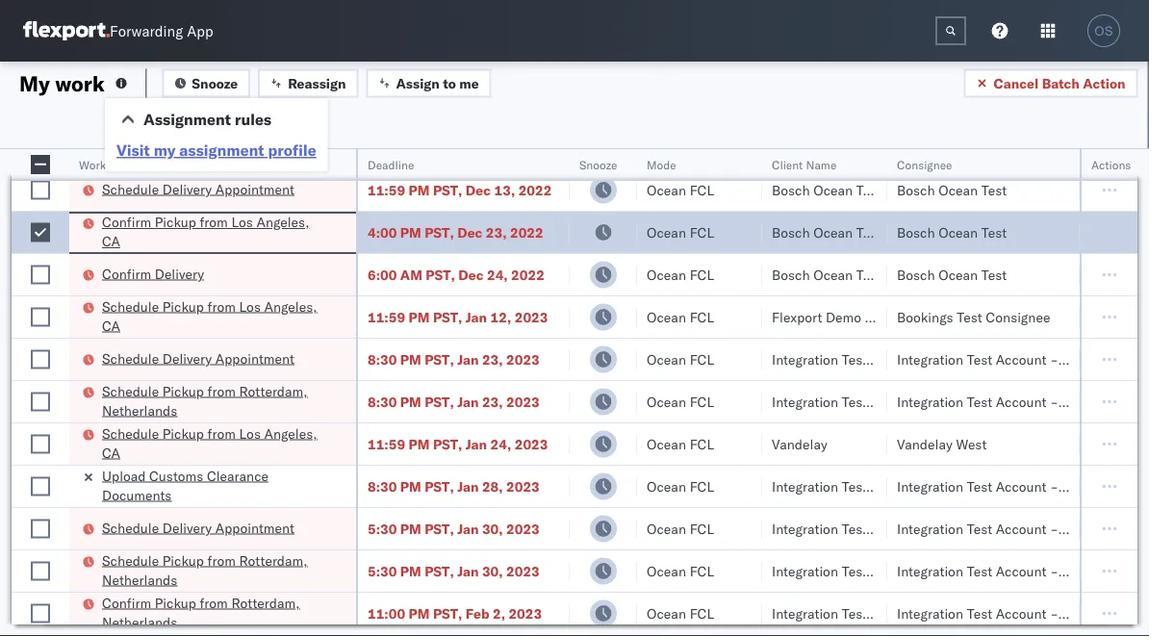 Task type: locate. For each thing, give the bounding box(es) containing it.
24,
[[487, 266, 508, 283], [491, 436, 512, 453]]

0 vertical spatial schedule delivery appointment button
[[102, 180, 295, 201]]

ca inside confirm pickup from los angeles, ca
[[102, 233, 120, 250]]

deadline
[[368, 157, 414, 172]]

schedule delivery appointment button down confirm delivery button
[[102, 349, 295, 370]]

0 vertical spatial schedule pickup from los angeles, ca link
[[102, 128, 331, 166]]

appointment for 5:30 pm pst, jan 30, 2023
[[215, 519, 295, 536]]

1 11:59 pm pst, dec 13, 2022 from the top
[[368, 139, 552, 156]]

schedule pickup from los angeles, ca link for 11:59 pm pst, jan 12, 2023
[[102, 297, 331, 336]]

2 vertical spatial appointment
[[215, 519, 295, 536]]

0 vertical spatial schedule delivery appointment link
[[102, 180, 295, 199]]

12,
[[491, 309, 512, 325]]

pickup for 11:59 pm pst, dec 13, 2022
[[163, 129, 204, 145]]

schedule delivery appointment button for 8:30
[[102, 349, 295, 370]]

2 5:30 from the top
[[368, 563, 397, 580]]

5:30 pm pst, jan 30, 2023 down 8:30 pm pst, jan 28, 2023
[[368, 520, 540, 537]]

0 vertical spatial 11:59 pm pst, dec 13, 2022
[[368, 139, 552, 156]]

schedule pickup from los angeles, ca link for 11:59 pm pst, dec 13, 2022
[[102, 128, 331, 166]]

dec for schedule pickup from los angeles, ca
[[466, 139, 491, 156]]

1 schedule pickup from los angeles, ca from the top
[[102, 129, 317, 165]]

schedule pickup from rotterdam, netherlands button up clearance
[[102, 382, 331, 422]]

schedule pickup from los angeles, ca link for 11:59 pm pst, jan 24, 2023
[[102, 424, 331, 463]]

24, up 28,
[[491, 436, 512, 453]]

2 5:30 pm pst, jan 30, 2023 from the top
[[368, 563, 540, 580]]

schedule delivery appointment down upload customs clearance documents
[[102, 519, 295, 536]]

schedule for 'schedule delivery appointment' link associated with 5:30 pm pst, jan 30, 2023
[[102, 519, 159, 536]]

3 11:59 from the top
[[368, 309, 405, 325]]

confirm pickup from rotterdam, netherlands link
[[102, 594, 331, 632]]

3 confirm from the top
[[102, 595, 151, 611]]

0 vertical spatial rotterdam,
[[239, 383, 308, 400]]

netherlands
[[102, 402, 177, 419], [102, 571, 177, 588], [102, 614, 177, 631]]

2023 up 11:00 pm pst, feb 2, 2023 at the left bottom
[[507, 563, 540, 580]]

flex
[[1121, 139, 1150, 156], [1121, 181, 1150, 198], [1121, 224, 1150, 241], [1121, 266, 1150, 283], [1121, 309, 1150, 325], [1121, 351, 1150, 368], [1121, 393, 1150, 410], [1121, 436, 1150, 453], [1121, 478, 1150, 495], [1121, 520, 1150, 537], [1121, 563, 1150, 580], [1121, 605, 1150, 622]]

2 30, from the top
[[482, 563, 503, 580]]

1 vertical spatial schedule pickup from rotterdam, netherlands button
[[102, 551, 331, 592]]

clearance
[[207, 467, 269, 484]]

2 schedule pickup from los angeles, ca link from the top
[[102, 297, 331, 336]]

6 integration test account - karl lagerfeld from the top
[[897, 605, 1148, 622]]

1 integration from the top
[[897, 351, 964, 368]]

4 karl from the top
[[1062, 520, 1087, 537]]

8:30 down 6:00
[[368, 351, 397, 368]]

0 vertical spatial 24,
[[487, 266, 508, 283]]

pm
[[409, 139, 430, 156], [409, 181, 430, 198], [400, 224, 421, 241], [409, 309, 430, 325], [400, 351, 421, 368], [400, 393, 421, 410], [409, 436, 430, 453], [400, 478, 421, 495], [400, 520, 421, 537], [400, 563, 421, 580], [409, 605, 430, 622]]

1 account from the top
[[996, 351, 1047, 368]]

3 integration from the top
[[897, 478, 964, 495]]

3 schedule from the top
[[102, 298, 159, 315]]

pst,
[[433, 139, 463, 156], [433, 181, 463, 198], [425, 224, 454, 241], [426, 266, 455, 283], [433, 309, 463, 325], [425, 351, 454, 368], [425, 393, 454, 410], [433, 436, 463, 453], [425, 478, 454, 495], [425, 520, 454, 537], [425, 563, 454, 580], [433, 605, 463, 622]]

angeles, for 11:59 pm pst, dec 13, 2022
[[264, 129, 317, 145]]

1 schedule pickup from rotterdam, netherlands from the top
[[102, 383, 308, 419]]

dec up 6:00 am pst, dec 24, 2022
[[458, 224, 483, 241]]

lagerfeld
[[1091, 351, 1148, 368], [1091, 393, 1148, 410], [1091, 478, 1148, 495], [1091, 520, 1148, 537], [1091, 563, 1148, 580], [1091, 605, 1148, 622]]

from inside confirm pickup from los angeles, ca
[[200, 214, 228, 231]]

ca up confirm delivery
[[102, 233, 120, 250]]

0 vertical spatial schedule delivery appointment
[[102, 181, 295, 197]]

from for 8:30 pm pst, jan 23, 2023
[[208, 383, 236, 400]]

schedule delivery appointment link down confirm delivery button
[[102, 349, 295, 368]]

0 vertical spatial schedule pickup from los angeles, ca button
[[102, 128, 331, 168]]

os
[[1095, 24, 1114, 38]]

0 vertical spatial appointment
[[215, 181, 295, 197]]

test
[[857, 139, 882, 156], [982, 139, 1007, 156], [857, 181, 882, 198], [982, 181, 1007, 198], [857, 224, 882, 241], [982, 224, 1007, 241], [857, 266, 882, 283], [982, 266, 1007, 283], [957, 309, 983, 325], [967, 351, 993, 368], [967, 393, 993, 410], [967, 478, 993, 495], [967, 520, 993, 537], [967, 563, 993, 580], [967, 605, 993, 622]]

2 vertical spatial schedule delivery appointment link
[[102, 518, 295, 538]]

netherlands for 5:30 pm pst, jan 30, 2023
[[102, 571, 177, 588]]

8 schedule from the top
[[102, 552, 159, 569]]

0 vertical spatial schedule pickup from los angeles, ca
[[102, 129, 317, 165]]

2 netherlands from the top
[[102, 571, 177, 588]]

1 schedule pickup from los angeles, ca button from the top
[[102, 128, 331, 168]]

2 vertical spatial netherlands
[[102, 614, 177, 631]]

schedule pickup from rotterdam, netherlands button up confirm pickup from rotterdam, netherlands link
[[102, 551, 331, 592]]

confirm for confirm pickup from rotterdam, netherlands
[[102, 595, 151, 611]]

ca for 11:59 pm pst, jan 24, 2023
[[102, 444, 120, 461]]

1 vertical spatial schedule pickup from rotterdam, netherlands link
[[102, 551, 331, 590]]

5 fcl from the top
[[690, 309, 714, 325]]

1 vertical spatial schedule delivery appointment button
[[102, 349, 295, 370]]

delivery down upload customs clearance documents
[[163, 519, 212, 536]]

1 schedule pickup from rotterdam, netherlands button from the top
[[102, 382, 331, 422]]

pst, down 11:59 pm pst, jan 24, 2023
[[425, 478, 454, 495]]

confirm delivery button
[[102, 264, 204, 285]]

delivery for 8:30 pm pst, jan 23, 2023
[[163, 350, 212, 367]]

id
[[1115, 157, 1126, 172]]

deadline button
[[358, 153, 551, 172]]

confirm pickup from los angeles, ca
[[102, 214, 310, 250]]

bosch
[[772, 139, 810, 156], [897, 139, 935, 156], [772, 181, 810, 198], [897, 181, 935, 198], [772, 224, 810, 241], [897, 224, 935, 241], [772, 266, 810, 283], [897, 266, 935, 283]]

reassign
[[288, 75, 346, 91]]

jan down 11:59 pm pst, jan 12, 2023
[[458, 351, 479, 368]]

2022 for confirm pickup from los angeles, ca
[[510, 224, 544, 241]]

8:30 pm pst, jan 23, 2023 down 11:59 pm pst, jan 12, 2023
[[368, 351, 540, 368]]

snooze
[[192, 75, 238, 91], [580, 157, 618, 172]]

dec for confirm pickup from los angeles, ca
[[458, 224, 483, 241]]

2023 right 28,
[[507, 478, 540, 495]]

dec for schedule delivery appointment
[[466, 181, 491, 198]]

2 vertical spatial 8:30
[[368, 478, 397, 495]]

11 fcl from the top
[[690, 563, 714, 580]]

los left profile
[[239, 129, 261, 145]]

dec down me
[[466, 139, 491, 156]]

pickup inside confirm pickup from rotterdam, netherlands
[[155, 595, 196, 611]]

dec down deadline button
[[466, 181, 491, 198]]

from for 5:30 pm pst, jan 30, 2023
[[208, 552, 236, 569]]

dec
[[466, 139, 491, 156], [466, 181, 491, 198], [458, 224, 483, 241], [459, 266, 484, 283]]

mode button
[[637, 153, 743, 172]]

from for 11:59 pm pst, dec 13, 2022
[[208, 129, 236, 145]]

1 5:30 from the top
[[368, 520, 397, 537]]

8 resize handle column header from the left
[[1115, 149, 1138, 636]]

2 integration test account - karl lagerfeld from the top
[[897, 393, 1148, 410]]

2 ocean fcl from the top
[[647, 181, 714, 198]]

schedule delivery appointment button
[[102, 180, 295, 201], [102, 349, 295, 370], [102, 518, 295, 540]]

jan up 11:59 pm pst, jan 24, 2023
[[458, 393, 479, 410]]

0 vertical spatial schedule pickup from rotterdam, netherlands link
[[102, 382, 331, 420]]

5:30 up '11:00'
[[368, 563, 397, 580]]

2023 down 8:30 pm pst, jan 28, 2023
[[507, 520, 540, 537]]

schedule for the schedule pickup from los angeles, ca link related to 11:59 pm pst, jan 24, 2023
[[102, 425, 159, 442]]

2 schedule delivery appointment link from the top
[[102, 349, 295, 368]]

2 vertical spatial schedule pickup from los angeles, ca
[[102, 425, 317, 461]]

confirm for confirm delivery
[[102, 265, 151, 282]]

schedule pickup from los angeles, ca for 11:59 pm pst, jan 24, 2023
[[102, 425, 317, 461]]

0 vertical spatial schedule pickup from rotterdam, netherlands button
[[102, 382, 331, 422]]

4 flex from the top
[[1121, 266, 1150, 283]]

None checkbox
[[31, 265, 50, 285], [31, 308, 50, 327], [31, 392, 50, 412], [31, 435, 50, 454], [31, 519, 50, 539], [31, 562, 50, 581], [31, 604, 50, 623], [31, 265, 50, 285], [31, 308, 50, 327], [31, 392, 50, 412], [31, 435, 50, 454], [31, 519, 50, 539], [31, 562, 50, 581], [31, 604, 50, 623]]

3 schedule delivery appointment from the top
[[102, 519, 295, 536]]

client
[[772, 157, 803, 172]]

appointment
[[215, 181, 295, 197], [215, 350, 295, 367], [215, 519, 295, 536]]

0 vertical spatial 23,
[[486, 224, 507, 241]]

8 ocean fcl from the top
[[647, 436, 714, 453]]

2 vertical spatial schedule delivery appointment button
[[102, 518, 295, 540]]

1 vertical spatial schedule delivery appointment link
[[102, 349, 295, 368]]

client name button
[[763, 153, 868, 172]]

5 karl from the top
[[1062, 563, 1087, 580]]

5 ocean fcl from the top
[[647, 309, 714, 325]]

2 flex from the top
[[1121, 181, 1150, 198]]

1 vertical spatial schedule pickup from los angeles, ca button
[[102, 297, 331, 337]]

rotterdam, for 5:30 pm pst, jan 30, 2023
[[239, 552, 308, 569]]

0 horizontal spatial vandelay
[[772, 436, 828, 453]]

schedule delivery appointment button down upload customs clearance documents
[[102, 518, 295, 540]]

2 resize handle column header from the left
[[333, 149, 356, 636]]

8:30 pm pst, jan 23, 2023 up 11:59 pm pst, jan 24, 2023
[[368, 393, 540, 410]]

30, up "2," on the bottom of the page
[[482, 563, 503, 580]]

3 schedule pickup from los angeles, ca button from the top
[[102, 424, 331, 465]]

4:00
[[368, 224, 397, 241]]

4 ca from the top
[[102, 444, 120, 461]]

4:00 pm pst, dec 23, 2022
[[368, 224, 544, 241]]

rules
[[235, 110, 272, 129]]

ocean fcl
[[647, 139, 714, 156], [647, 181, 714, 198], [647, 224, 714, 241], [647, 266, 714, 283], [647, 309, 714, 325], [647, 351, 714, 368], [647, 393, 714, 410], [647, 436, 714, 453], [647, 478, 714, 495], [647, 520, 714, 537], [647, 563, 714, 580], [647, 605, 714, 622]]

2 vertical spatial schedule delivery appointment
[[102, 519, 295, 536]]

resize handle column header
[[46, 149, 69, 636], [333, 149, 356, 636], [547, 149, 570, 636], [614, 149, 637, 636], [739, 149, 763, 636], [865, 149, 888, 636], [1057, 149, 1080, 636], [1115, 149, 1138, 636]]

2 schedule delivery appointment button from the top
[[102, 349, 295, 370]]

2 confirm from the top
[[102, 265, 151, 282]]

los down the confirm pickup from los angeles, ca button
[[239, 298, 261, 315]]

schedule pickup from rotterdam, netherlands link up clearance
[[102, 382, 331, 420]]

11:59
[[368, 139, 405, 156], [368, 181, 405, 198], [368, 309, 405, 325], [368, 436, 405, 453]]

1 horizontal spatial snooze
[[580, 157, 618, 172]]

8:30
[[368, 351, 397, 368], [368, 393, 397, 410], [368, 478, 397, 495]]

2 account from the top
[[996, 393, 1047, 410]]

11:59 up 8:30 pm pst, jan 28, 2023
[[368, 436, 405, 453]]

2 11:59 from the top
[[368, 181, 405, 198]]

confirm inside confirm pickup from los angeles, ca
[[102, 214, 151, 231]]

cancel batch action button
[[964, 69, 1139, 98]]

rotterdam, for 11:00 pm pst, feb 2, 2023
[[231, 595, 300, 611]]

1 vertical spatial rotterdam,
[[239, 552, 308, 569]]

ca up upload
[[102, 444, 120, 461]]

1 vertical spatial 24,
[[491, 436, 512, 453]]

schedule
[[102, 129, 159, 145], [102, 181, 159, 197], [102, 298, 159, 315], [102, 350, 159, 367], [102, 383, 159, 400], [102, 425, 159, 442], [102, 519, 159, 536], [102, 552, 159, 569]]

2 appointment from the top
[[215, 350, 295, 367]]

schedule delivery appointment link down workitem button
[[102, 180, 295, 199]]

1 vertical spatial 5:30 pm pst, jan 30, 2023
[[368, 563, 540, 580]]

2 ca from the top
[[102, 233, 120, 250]]

schedule delivery appointment down workitem button
[[102, 181, 295, 197]]

3 netherlands from the top
[[102, 614, 177, 631]]

2023 up 11:59 pm pst, jan 24, 2023
[[507, 393, 540, 410]]

13,
[[494, 139, 515, 156], [494, 181, 515, 198]]

1 schedule from the top
[[102, 129, 159, 145]]

3 appointment from the top
[[215, 519, 295, 536]]

11:59 up the deadline at the left of the page
[[368, 139, 405, 156]]

2022
[[519, 139, 552, 156], [519, 181, 552, 198], [510, 224, 544, 241], [511, 266, 545, 283]]

1 vertical spatial 8:30
[[368, 393, 397, 410]]

0 horizontal spatial snooze
[[192, 75, 238, 91]]

netherlands inside confirm pickup from rotterdam, netherlands
[[102, 614, 177, 631]]

8 flex from the top
[[1121, 436, 1150, 453]]

1 vertical spatial appointment
[[215, 350, 295, 367]]

forwarding app
[[110, 22, 213, 40]]

pm down 11:59 pm pst, jan 24, 2023
[[400, 478, 421, 495]]

0 vertical spatial netherlands
[[102, 402, 177, 419]]

2023
[[515, 309, 548, 325], [507, 351, 540, 368], [507, 393, 540, 410], [515, 436, 548, 453], [507, 478, 540, 495], [507, 520, 540, 537], [507, 563, 540, 580], [509, 605, 542, 622]]

jan left 28,
[[458, 478, 479, 495]]

5:30 down 8:30 pm pst, jan 28, 2023
[[368, 520, 397, 537]]

cancel
[[994, 75, 1039, 91]]

2 schedule from the top
[[102, 181, 159, 197]]

from for 11:00 pm pst, feb 2, 2023
[[200, 595, 228, 611]]

pickup for 8:30 pm pst, jan 23, 2023
[[163, 383, 204, 400]]

schedule pickup from los angeles, ca button
[[102, 128, 331, 168], [102, 297, 331, 337], [102, 424, 331, 465]]

None checkbox
[[31, 138, 50, 157], [31, 155, 50, 174], [31, 181, 50, 200], [31, 223, 50, 242], [31, 350, 50, 369], [31, 477, 50, 496], [31, 138, 50, 157], [31, 155, 50, 174], [31, 181, 50, 200], [31, 223, 50, 242], [31, 350, 50, 369], [31, 477, 50, 496]]

11 flex from the top
[[1121, 563, 1150, 580]]

schedule pickup from rotterdam, netherlands up customs
[[102, 383, 308, 419]]

los down workitem button
[[231, 214, 253, 231]]

delivery down workitem button
[[163, 181, 212, 197]]

6 karl from the top
[[1062, 605, 1087, 622]]

5 integration test account - karl lagerfeld from the top
[[897, 563, 1148, 580]]

23, down 12,
[[482, 351, 503, 368]]

schedule delivery appointment link
[[102, 180, 295, 199], [102, 349, 295, 368], [102, 518, 295, 538]]

0 vertical spatial schedule pickup from rotterdam, netherlands
[[102, 383, 308, 419]]

delivery down confirm delivery button
[[163, 350, 212, 367]]

workitem
[[79, 157, 129, 172]]

4 schedule from the top
[[102, 350, 159, 367]]

los for 11:59 pm pst, jan 12, 2023
[[239, 298, 261, 315]]

schedule delivery appointment link down upload customs clearance documents
[[102, 518, 295, 538]]

me
[[460, 75, 479, 91]]

vandelay
[[772, 436, 828, 453], [897, 436, 953, 453]]

am
[[400, 266, 423, 283]]

pickup inside confirm pickup from los angeles, ca
[[155, 214, 196, 231]]

8:30 up 11:59 pm pst, jan 24, 2023
[[368, 393, 397, 410]]

3 schedule pickup from los angeles, ca from the top
[[102, 425, 317, 461]]

1 vertical spatial snooze
[[580, 157, 618, 172]]

confirm inside confirm pickup from rotterdam, netherlands
[[102, 595, 151, 611]]

confirm
[[102, 214, 151, 231], [102, 265, 151, 282], [102, 595, 151, 611]]

23, up 11:59 pm pst, jan 24, 2023
[[482, 393, 503, 410]]

4 account from the top
[[996, 520, 1047, 537]]

from
[[208, 129, 236, 145], [200, 214, 228, 231], [208, 298, 236, 315], [208, 383, 236, 400], [208, 425, 236, 442], [208, 552, 236, 569], [200, 595, 228, 611]]

schedule pickup from rotterdam, netherlands for 8:30 pm pst, jan 23, 2023
[[102, 383, 308, 419]]

8:30 down 11:59 pm pst, jan 24, 2023
[[368, 478, 397, 495]]

1 vertical spatial 30,
[[482, 563, 503, 580]]

pst, up 8:30 pm pst, jan 28, 2023
[[433, 436, 463, 453]]

11:59 for 11:59 pm pst, dec 13, 2022's the schedule pickup from los angeles, ca link
[[368, 139, 405, 156]]

snooze left mode
[[580, 157, 618, 172]]

delivery
[[163, 181, 212, 197], [155, 265, 204, 282], [163, 350, 212, 367], [163, 519, 212, 536]]

2023 down 12,
[[507, 351, 540, 368]]

2 vertical spatial rotterdam,
[[231, 595, 300, 611]]

0 vertical spatial 8:30
[[368, 351, 397, 368]]

2 vertical spatial 23,
[[482, 393, 503, 410]]

pm up 11:59 pm pst, jan 24, 2023
[[400, 393, 421, 410]]

0 vertical spatial 5:30
[[368, 520, 397, 537]]

from inside confirm pickup from rotterdam, netherlands
[[200, 595, 228, 611]]

3 ca from the top
[[102, 317, 120, 334]]

11:59 pm pst, dec 13, 2022
[[368, 139, 552, 156], [368, 181, 552, 198]]

consignee inside button
[[897, 157, 953, 172]]

schedule delivery appointment for 8:30 pm pst, jan 23, 2023
[[102, 350, 295, 367]]

jan up 28,
[[466, 436, 487, 453]]

3 fcl from the top
[[690, 224, 714, 241]]

pst, down 6:00 am pst, dec 24, 2022
[[433, 309, 463, 325]]

pst, left feb
[[433, 605, 463, 622]]

0 vertical spatial 8:30 pm pst, jan 23, 2023
[[368, 351, 540, 368]]

1 vertical spatial netherlands
[[102, 571, 177, 588]]

1 vertical spatial 5:30
[[368, 563, 397, 580]]

angeles, inside confirm pickup from los angeles, ca
[[257, 214, 310, 231]]

None text field
[[936, 16, 967, 45]]

1 vertical spatial schedule delivery appointment
[[102, 350, 295, 367]]

1 vertical spatial 11:59 pm pst, dec 13, 2022
[[368, 181, 552, 198]]

schedule for schedule pickup from rotterdam, netherlands link related to 5:30 pm pst, jan 30, 2023
[[102, 552, 159, 569]]

1 vertical spatial schedule pickup from rotterdam, netherlands
[[102, 552, 308, 588]]

flex button
[[1090, 134, 1150, 161], [1090, 134, 1150, 161], [1090, 177, 1150, 204], [1090, 177, 1150, 204], [1090, 219, 1150, 246], [1090, 219, 1150, 246], [1090, 261, 1150, 288], [1090, 261, 1150, 288], [1090, 304, 1150, 331], [1090, 304, 1150, 331], [1090, 346, 1150, 373], [1090, 346, 1150, 373], [1090, 389, 1150, 415], [1090, 389, 1150, 415], [1090, 431, 1150, 458], [1090, 431, 1150, 458], [1090, 473, 1150, 500], [1090, 473, 1150, 500], [1090, 516, 1150, 543], [1090, 516, 1150, 543], [1090, 558, 1150, 585], [1090, 558, 1150, 585], [1090, 600, 1150, 627], [1090, 600, 1150, 627]]

2 vertical spatial confirm
[[102, 595, 151, 611]]

rotterdam, inside confirm pickup from rotterdam, netherlands
[[231, 595, 300, 611]]

5:30 pm pst, jan 30, 2023 up 11:00 pm pst, feb 2, 2023 at the left bottom
[[368, 563, 540, 580]]

vandelay west
[[897, 436, 987, 453]]

1 vertical spatial 8:30 pm pst, jan 23, 2023
[[368, 393, 540, 410]]

dec up 11:59 pm pst, jan 12, 2023
[[459, 266, 484, 283]]

1 13, from the top
[[494, 139, 515, 156]]

schedule pickup from rotterdam, netherlands button
[[102, 382, 331, 422], [102, 551, 331, 592]]

visit
[[117, 141, 150, 160]]

snooze up assignment rules
[[192, 75, 238, 91]]

11:59 down 6:00
[[368, 309, 405, 325]]

schedule pickup from los angeles, ca link
[[102, 128, 331, 166], [102, 297, 331, 336], [102, 424, 331, 463]]

2 schedule pickup from los angeles, ca button from the top
[[102, 297, 331, 337]]

confirm for confirm pickup from los angeles, ca
[[102, 214, 151, 231]]

0 vertical spatial snooze
[[192, 75, 238, 91]]

23, up 6:00 am pst, dec 24, 2022
[[486, 224, 507, 241]]

9 fcl from the top
[[690, 478, 714, 495]]

schedule pickup from rotterdam, netherlands link up confirm pickup from rotterdam, netherlands link
[[102, 551, 331, 590]]

9 flex from the top
[[1121, 478, 1150, 495]]

0 vertical spatial 5:30 pm pst, jan 30, 2023
[[368, 520, 540, 537]]

3 8:30 from the top
[[368, 478, 397, 495]]

schedule pickup from los angeles, ca button for 11:59 pm pst, jan 24, 2023
[[102, 424, 331, 465]]

schedule pickup from los angeles, ca for 11:59 pm pst, jan 12, 2023
[[102, 298, 317, 334]]

flexport. image
[[23, 21, 110, 40]]

1 30, from the top
[[482, 520, 503, 537]]

24, for 2022
[[487, 266, 508, 283]]

5:30 pm pst, jan 30, 2023
[[368, 520, 540, 537], [368, 563, 540, 580]]

ocean
[[647, 139, 687, 156], [814, 139, 853, 156], [939, 139, 978, 156], [647, 181, 687, 198], [814, 181, 853, 198], [939, 181, 978, 198], [647, 224, 687, 241], [814, 224, 853, 241], [939, 224, 978, 241], [647, 266, 687, 283], [814, 266, 853, 283], [939, 266, 978, 283], [647, 309, 687, 325], [647, 351, 687, 368], [647, 393, 687, 410], [647, 436, 687, 453], [647, 478, 687, 495], [647, 520, 687, 537], [647, 563, 687, 580], [647, 605, 687, 622]]

1 horizontal spatial vandelay
[[897, 436, 953, 453]]

schedule delivery appointment
[[102, 181, 295, 197], [102, 350, 295, 367], [102, 519, 295, 536]]

2 vertical spatial schedule pickup from los angeles, ca button
[[102, 424, 331, 465]]

0 vertical spatial 30,
[[482, 520, 503, 537]]

schedule pickup from rotterdam, netherlands
[[102, 383, 308, 419], [102, 552, 308, 588]]

schedule delivery appointment down confirm delivery button
[[102, 350, 295, 367]]

1 vandelay from the left
[[772, 436, 828, 453]]

flexport demo consignee
[[772, 309, 930, 325]]

pm right '11:00'
[[409, 605, 430, 622]]

2023 up 8:30 pm pst, jan 28, 2023
[[515, 436, 548, 453]]

customs
[[149, 467, 203, 484]]

2022 for schedule pickup from los angeles, ca
[[519, 139, 552, 156]]

los up clearance
[[239, 425, 261, 442]]

0 vertical spatial confirm
[[102, 214, 151, 231]]

schedule pickup from rotterdam, netherlands button for 5:30 pm pst, jan 30, 2023
[[102, 551, 331, 592]]

1 vertical spatial confirm
[[102, 265, 151, 282]]

consignee for flexport demo consignee
[[865, 309, 930, 325]]

1 vertical spatial schedule pickup from los angeles, ca link
[[102, 297, 331, 336]]

1 vertical spatial 13,
[[494, 181, 515, 198]]

10 ocean fcl from the top
[[647, 520, 714, 537]]

1 11:59 from the top
[[368, 139, 405, 156]]

24, up 12,
[[487, 266, 508, 283]]

schedule pickup from rotterdam, netherlands up confirm pickup from rotterdam, netherlands
[[102, 552, 308, 588]]

2 schedule pickup from rotterdam, netherlands button from the top
[[102, 551, 331, 592]]

30, down 28,
[[482, 520, 503, 537]]

2 - from the top
[[1051, 393, 1059, 410]]

4 ocean fcl from the top
[[647, 266, 714, 283]]

schedule pickup from los angeles, ca button for 11:59 pm pst, jan 12, 2023
[[102, 297, 331, 337]]

3 integration test account - karl lagerfeld from the top
[[897, 478, 1148, 495]]

pst, down 8:30 pm pst, jan 28, 2023
[[425, 520, 454, 537]]

delivery down confirm pickup from los angeles, ca
[[155, 265, 204, 282]]

23,
[[486, 224, 507, 241], [482, 351, 503, 368], [482, 393, 503, 410]]

pst, down deadline button
[[433, 181, 463, 198]]

1 vertical spatial schedule pickup from los angeles, ca
[[102, 298, 317, 334]]

visit my assignment profile
[[117, 141, 317, 160]]

11:59 down the deadline at the left of the page
[[368, 181, 405, 198]]

11:59 pm pst, dec 13, 2022 for schedule delivery appointment
[[368, 181, 552, 198]]

11:59 pm pst, dec 13, 2022 down me
[[368, 139, 552, 156]]

ca for 11:59 pm pst, dec 13, 2022
[[102, 148, 120, 165]]

schedule delivery appointment button down workitem button
[[102, 180, 295, 201]]

2 vertical spatial schedule pickup from los angeles, ca link
[[102, 424, 331, 463]]

2 13, from the top
[[494, 181, 515, 198]]

schedule for 11:59 pm pst, dec 13, 2022's the schedule pickup from los angeles, ca link
[[102, 129, 159, 145]]

4 fcl from the top
[[690, 266, 714, 283]]

los inside confirm pickup from los angeles, ca
[[231, 214, 253, 231]]

account
[[996, 351, 1047, 368], [996, 393, 1047, 410], [996, 478, 1047, 495], [996, 520, 1047, 537], [996, 563, 1047, 580], [996, 605, 1047, 622]]

karl
[[1062, 351, 1087, 368], [1062, 393, 1087, 410], [1062, 478, 1087, 495], [1062, 520, 1087, 537], [1062, 563, 1087, 580], [1062, 605, 1087, 622]]

0 vertical spatial 13,
[[494, 139, 515, 156]]

name
[[806, 157, 837, 172]]

11:59 pm pst, dec 13, 2022 down deadline button
[[368, 181, 552, 198]]

3 schedule pickup from los angeles, ca link from the top
[[102, 424, 331, 463]]

2 vandelay from the left
[[897, 436, 953, 453]]

1 8:30 from the top
[[368, 351, 397, 368]]

consignee for bookings test consignee
[[986, 309, 1051, 325]]

confirm delivery
[[102, 265, 204, 282]]

8:30 pm pst, jan 23, 2023
[[368, 351, 540, 368], [368, 393, 540, 410]]

1 netherlands from the top
[[102, 402, 177, 419]]

pickup for 11:59 pm pst, jan 12, 2023
[[163, 298, 204, 315]]

ca down confirm delivery button
[[102, 317, 120, 334]]

los for 4:00 pm pst, dec 23, 2022
[[231, 214, 253, 231]]

ca for 11:59 pm pst, jan 12, 2023
[[102, 317, 120, 334]]

ca left the my
[[102, 148, 120, 165]]

pst, up 11:59 pm pst, jan 24, 2023
[[425, 393, 454, 410]]



Task type: vqa. For each thing, say whether or not it's contained in the screenshot.


Task type: describe. For each thing, give the bounding box(es) containing it.
consignee button
[[888, 153, 1061, 172]]

24, for 2023
[[491, 436, 512, 453]]

pst, up 6:00 am pst, dec 24, 2022
[[425, 224, 454, 241]]

schedule delivery appointment button for 5:30
[[102, 518, 295, 540]]

schedule pickup from rotterdam, netherlands button for 8:30 pm pst, jan 23, 2023
[[102, 382, 331, 422]]

7 flex from the top
[[1121, 393, 1150, 410]]

schedule pickup from rotterdam, netherlands link for 8:30 pm pst, jan 23, 2023
[[102, 382, 331, 420]]

west
[[956, 436, 987, 453]]

batch
[[1042, 75, 1080, 91]]

3 karl from the top
[[1062, 478, 1087, 495]]

1 flex from the top
[[1121, 139, 1150, 156]]

angeles, for 4:00 pm pst, dec 23, 2022
[[257, 214, 310, 231]]

1 lagerfeld from the top
[[1091, 351, 1148, 368]]

upload
[[102, 467, 146, 484]]

pickup for 11:00 pm pst, feb 2, 2023
[[155, 595, 196, 611]]

app
[[187, 22, 213, 40]]

23, for schedule pickup from rotterdam, netherlands
[[482, 393, 503, 410]]

11:00
[[368, 605, 405, 622]]

5 integration from the top
[[897, 563, 964, 580]]

assign to me button
[[366, 69, 492, 98]]

from for 11:59 pm pst, jan 24, 2023
[[208, 425, 236, 442]]

confirm pickup from los angeles, ca link
[[102, 213, 331, 251]]

1 ocean fcl from the top
[[647, 139, 714, 156]]

pickup for 5:30 pm pst, jan 30, 2023
[[163, 552, 204, 569]]

28,
[[482, 478, 503, 495]]

schedule delivery appointment link for 8:30 pm pst, jan 23, 2023
[[102, 349, 295, 368]]

pm right 4:00
[[400, 224, 421, 241]]

2 8:30 from the top
[[368, 393, 397, 410]]

11:00 pm pst, feb 2, 2023
[[368, 605, 542, 622]]

vandelay for vandelay
[[772, 436, 828, 453]]

feb
[[466, 605, 490, 622]]

2 8:30 pm pst, jan 23, 2023 from the top
[[368, 393, 540, 410]]

los for 11:59 pm pst, dec 13, 2022
[[239, 129, 261, 145]]

rotterdam, for 8:30 pm pst, jan 23, 2023
[[239, 383, 308, 400]]

schedule pickup from los angeles, ca for 11:59 pm pst, dec 13, 2022
[[102, 129, 317, 165]]

6 lagerfeld from the top
[[1091, 605, 1148, 622]]

6 integration from the top
[[897, 605, 964, 622]]

delivery for 5:30 pm pst, jan 30, 2023
[[163, 519, 212, 536]]

3 lagerfeld from the top
[[1091, 478, 1148, 495]]

angeles, for 11:59 pm pst, jan 12, 2023
[[264, 298, 317, 315]]

reassign button
[[258, 69, 359, 98]]

2,
[[493, 605, 505, 622]]

schedule for third 'schedule delivery appointment' link from the bottom of the page
[[102, 181, 159, 197]]

1 fcl from the top
[[690, 139, 714, 156]]

4 resize handle column header from the left
[[614, 149, 637, 636]]

13, for schedule delivery appointment
[[494, 181, 515, 198]]

snooze inside button
[[192, 75, 238, 91]]

pickup for 4:00 pm pst, dec 23, 2022
[[155, 214, 196, 231]]

6 flex from the top
[[1121, 351, 1150, 368]]

ca for 4:00 pm pst, dec 23, 2022
[[102, 233, 120, 250]]

pst, right am
[[426, 266, 455, 283]]

2 karl from the top
[[1062, 393, 1087, 410]]

5 lagerfeld from the top
[[1091, 563, 1148, 580]]

1 appointment from the top
[[215, 181, 295, 197]]

os button
[[1082, 9, 1127, 53]]

1 vertical spatial 23,
[[482, 351, 503, 368]]

11 ocean fcl from the top
[[647, 563, 714, 580]]

5 resize handle column header from the left
[[739, 149, 763, 636]]

10 fcl from the top
[[690, 520, 714, 537]]

assignment rules
[[143, 110, 272, 129]]

confirm pickup from rotterdam, netherlands
[[102, 595, 300, 631]]

6 fcl from the top
[[690, 351, 714, 368]]

6:00
[[368, 266, 397, 283]]

assign to me
[[396, 75, 479, 91]]

confirm pickup from los angeles, ca button
[[102, 213, 331, 253]]

2022 for schedule delivery appointment
[[519, 181, 552, 198]]

7 fcl from the top
[[690, 393, 714, 410]]

upload customs clearance documents
[[102, 467, 269, 504]]

assignment
[[179, 141, 264, 160]]

1 schedule delivery appointment button from the top
[[102, 180, 295, 201]]

6 resize handle column header from the left
[[865, 149, 888, 636]]

action
[[1084, 75, 1126, 91]]

jan left 12,
[[466, 309, 487, 325]]

1 resize handle column header from the left
[[46, 149, 69, 636]]

1 integration test account - karl lagerfeld from the top
[[897, 351, 1148, 368]]

pm up 8:30 pm pst, jan 28, 2023
[[409, 436, 430, 453]]

6:00 am pst, dec 24, 2022
[[368, 266, 545, 283]]

profile
[[268, 141, 317, 160]]

3 resize handle column header from the left
[[547, 149, 570, 636]]

jan up feb
[[458, 563, 479, 580]]

workitem button
[[69, 153, 337, 172]]

schedule pickup from los angeles, ca button for 11:59 pm pst, dec 13, 2022
[[102, 128, 331, 168]]

12 ocean fcl from the top
[[647, 605, 714, 622]]

8 fcl from the top
[[690, 436, 714, 453]]

mode
[[647, 157, 677, 172]]

13, for schedule pickup from los angeles, ca
[[494, 139, 515, 156]]

9 ocean fcl from the top
[[647, 478, 714, 495]]

schedule for the schedule pickup from los angeles, ca link for 11:59 pm pst, jan 12, 2023
[[102, 298, 159, 315]]

pm down the deadline at the left of the page
[[409, 181, 430, 198]]

to
[[443, 75, 456, 91]]

schedule pickup from rotterdam, netherlands for 5:30 pm pst, jan 30, 2023
[[102, 552, 308, 588]]

flexport
[[772, 309, 823, 325]]

cancel batch action
[[994, 75, 1126, 91]]

1 8:30 pm pst, jan 23, 2023 from the top
[[368, 351, 540, 368]]

from for 11:59 pm pst, jan 12, 2023
[[208, 298, 236, 315]]

11:59 pm pst, dec 13, 2022 for schedule pickup from los angeles, ca
[[368, 139, 552, 156]]

7 ocean fcl from the top
[[647, 393, 714, 410]]

4 integration from the top
[[897, 520, 964, 537]]

jan down 8:30 pm pst, jan 28, 2023
[[458, 520, 479, 537]]

bookings test consignee
[[897, 309, 1051, 325]]

1 karl from the top
[[1062, 351, 1087, 368]]

pm down am
[[409, 309, 430, 325]]

12 fcl from the top
[[690, 605, 714, 622]]

forwarding app link
[[23, 21, 213, 40]]

2 integration from the top
[[897, 393, 964, 410]]

2023 right "2," on the bottom of the page
[[509, 605, 542, 622]]

pst, down to
[[433, 139, 463, 156]]

from for 4:00 pm pst, dec 23, 2022
[[200, 214, 228, 231]]

pst, down 11:59 pm pst, jan 12, 2023
[[425, 351, 454, 368]]

6 - from the top
[[1051, 605, 1059, 622]]

1 schedule delivery appointment from the top
[[102, 181, 295, 197]]

schedule delivery appointment link for 5:30 pm pst, jan 30, 2023
[[102, 518, 295, 538]]

3 account from the top
[[996, 478, 1047, 495]]

snooze button
[[162, 69, 251, 98]]

assign
[[396, 75, 440, 91]]

4 integration test account - karl lagerfeld from the top
[[897, 520, 1148, 537]]

netherlands for 8:30 pm pst, jan 23, 2023
[[102, 402, 177, 419]]

schedule for schedule pickup from rotterdam, netherlands link corresponding to 8:30 pm pst, jan 23, 2023
[[102, 383, 159, 400]]

my
[[19, 70, 50, 96]]

8:30 pm pst, jan 28, 2023
[[368, 478, 540, 495]]

forwarding
[[110, 22, 183, 40]]

flex
[[1090, 157, 1112, 172]]

23, for confirm pickup from los angeles, ca
[[486, 224, 507, 241]]

6 ocean fcl from the top
[[647, 351, 714, 368]]

confirm delivery link
[[102, 264, 204, 284]]

6 account from the top
[[996, 605, 1047, 622]]

pm up '11:00'
[[400, 563, 421, 580]]

10 flex from the top
[[1121, 520, 1150, 537]]

5 account from the top
[[996, 563, 1047, 580]]

vandelay for vandelay west
[[897, 436, 953, 453]]

upload customs clearance documents link
[[102, 467, 331, 505]]

pm down 8:30 pm pst, jan 28, 2023
[[400, 520, 421, 537]]

pm down 11:59 pm pst, jan 12, 2023
[[400, 351, 421, 368]]

work
[[55, 70, 105, 96]]

1 - from the top
[[1051, 351, 1059, 368]]

11:59 for the schedule pickup from los angeles, ca link for 11:59 pm pst, jan 12, 2023
[[368, 309, 405, 325]]

2 fcl from the top
[[690, 181, 714, 198]]

4 lagerfeld from the top
[[1091, 520, 1148, 537]]

11:59 pm pst, jan 24, 2023
[[368, 436, 548, 453]]

demo
[[826, 309, 862, 325]]

flex id button
[[1080, 153, 1150, 172]]

4 - from the top
[[1051, 520, 1059, 537]]

angeles, for 11:59 pm pst, jan 24, 2023
[[264, 425, 317, 442]]

los for 11:59 pm pst, jan 24, 2023
[[239, 425, 261, 442]]

confirm pickup from rotterdam, netherlands button
[[102, 594, 331, 634]]

appointment for 8:30 pm pst, jan 23, 2023
[[215, 350, 295, 367]]

12 flex from the top
[[1121, 605, 1150, 622]]

5 - from the top
[[1051, 563, 1059, 580]]

schedule pickup from rotterdam, netherlands link for 5:30 pm pst, jan 30, 2023
[[102, 551, 331, 590]]

3 ocean fcl from the top
[[647, 224, 714, 241]]

3 - from the top
[[1051, 478, 1059, 495]]

my work
[[19, 70, 105, 96]]

visit my assignment profile link
[[117, 141, 317, 160]]

delivery for 6:00 am pst, dec 24, 2022
[[155, 265, 204, 282]]

client name
[[772, 157, 837, 172]]

documents
[[102, 487, 172, 504]]

2 lagerfeld from the top
[[1091, 393, 1148, 410]]

bookings
[[897, 309, 954, 325]]

schedule delivery appointment for 5:30 pm pst, jan 30, 2023
[[102, 519, 295, 536]]

1 schedule delivery appointment link from the top
[[102, 180, 295, 199]]

5 flex from the top
[[1121, 309, 1150, 325]]

2023 right 12,
[[515, 309, 548, 325]]

pm up the deadline at the left of the page
[[409, 139, 430, 156]]

flex id
[[1090, 157, 1126, 172]]

3 flex from the top
[[1121, 224, 1150, 241]]

schedule for 'schedule delivery appointment' link corresponding to 8:30 pm pst, jan 23, 2023
[[102, 350, 159, 367]]

pickup for 11:59 pm pst, jan 24, 2023
[[163, 425, 204, 442]]

netherlands for 11:00 pm pst, feb 2, 2023
[[102, 614, 177, 631]]

7 resize handle column header from the left
[[1057, 149, 1080, 636]]

11:59 pm pst, jan 12, 2023
[[368, 309, 548, 325]]

assignment
[[143, 110, 231, 129]]

my
[[154, 141, 176, 160]]

actions
[[1092, 157, 1132, 172]]

1 5:30 pm pst, jan 30, 2023 from the top
[[368, 520, 540, 537]]

11:59 for the schedule pickup from los angeles, ca link related to 11:59 pm pst, jan 24, 2023
[[368, 436, 405, 453]]

pst, up 11:00 pm pst, feb 2, 2023 at the left bottom
[[425, 563, 454, 580]]



